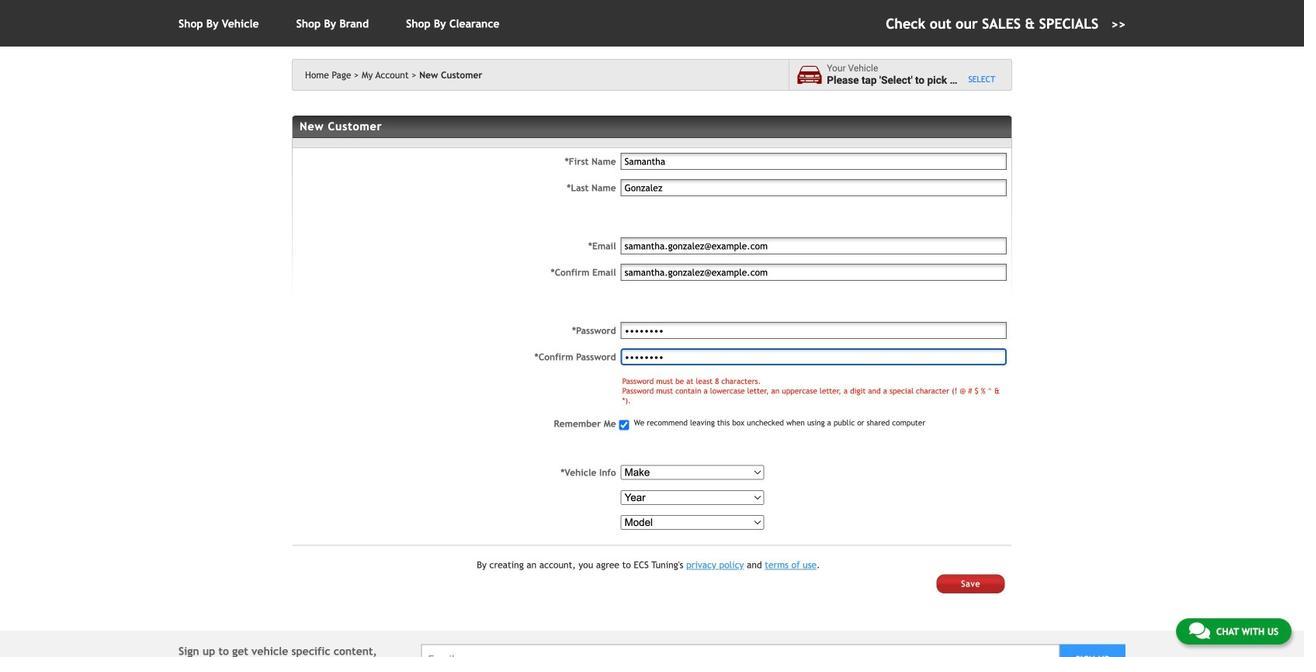 Task type: locate. For each thing, give the bounding box(es) containing it.
None text field
[[621, 238, 1007, 255], [621, 264, 1007, 281], [621, 238, 1007, 255], [621, 264, 1007, 281]]

None text field
[[621, 153, 1007, 170], [621, 179, 1007, 196], [621, 153, 1007, 170], [621, 179, 1007, 196]]

None submit
[[937, 575, 1005, 594]]

None checkbox
[[619, 420, 629, 431]]

Email email field
[[421, 645, 1060, 658]]

None password field
[[621, 322, 1007, 339], [621, 349, 1007, 366], [621, 322, 1007, 339], [621, 349, 1007, 366]]



Task type: vqa. For each thing, say whether or not it's contained in the screenshot.
the generic - ecs enthusiast bundles image
no



